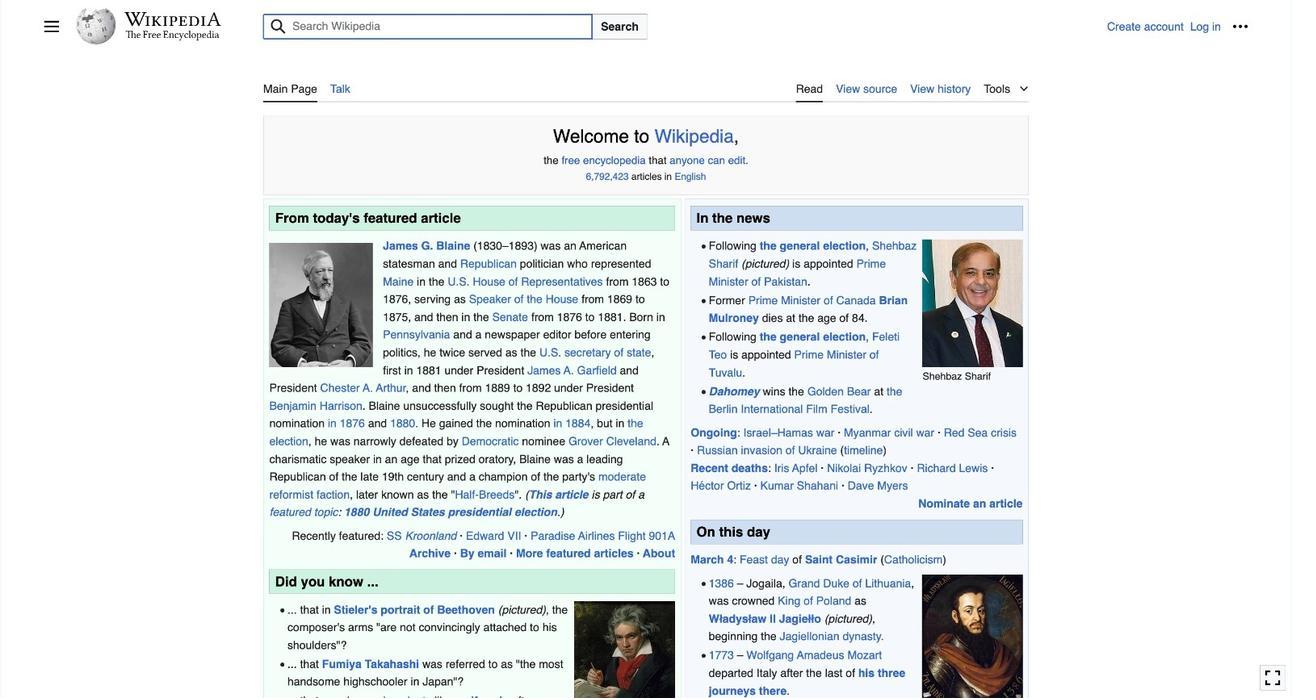 Task type: vqa. For each thing, say whether or not it's contained in the screenshot.
Search Wikipedia search box
yes



Task type: locate. For each thing, give the bounding box(es) containing it.
the free encyclopedia image
[[126, 31, 220, 41]]

menu image
[[44, 19, 60, 35]]

log in and more options image
[[1232, 19, 1248, 35]]

main content
[[44, 73, 1248, 698]]

personal tools navigation
[[1107, 14, 1253, 40]]

wikipedia image
[[124, 12, 221, 27]]

None search field
[[244, 14, 1107, 40]]



Task type: describe. For each thing, give the bounding box(es) containing it.
Search Wikipedia search field
[[263, 14, 592, 40]]

james g. blaine image
[[269, 243, 373, 368]]

fullscreen image
[[1265, 670, 1281, 686]]

shehbaz sharif in 2022 image
[[923, 240, 1023, 367]]

stieler's portrait of beethoven image
[[574, 601, 675, 698]]

władysław ii jagiełło image
[[922, 575, 1023, 698]]



